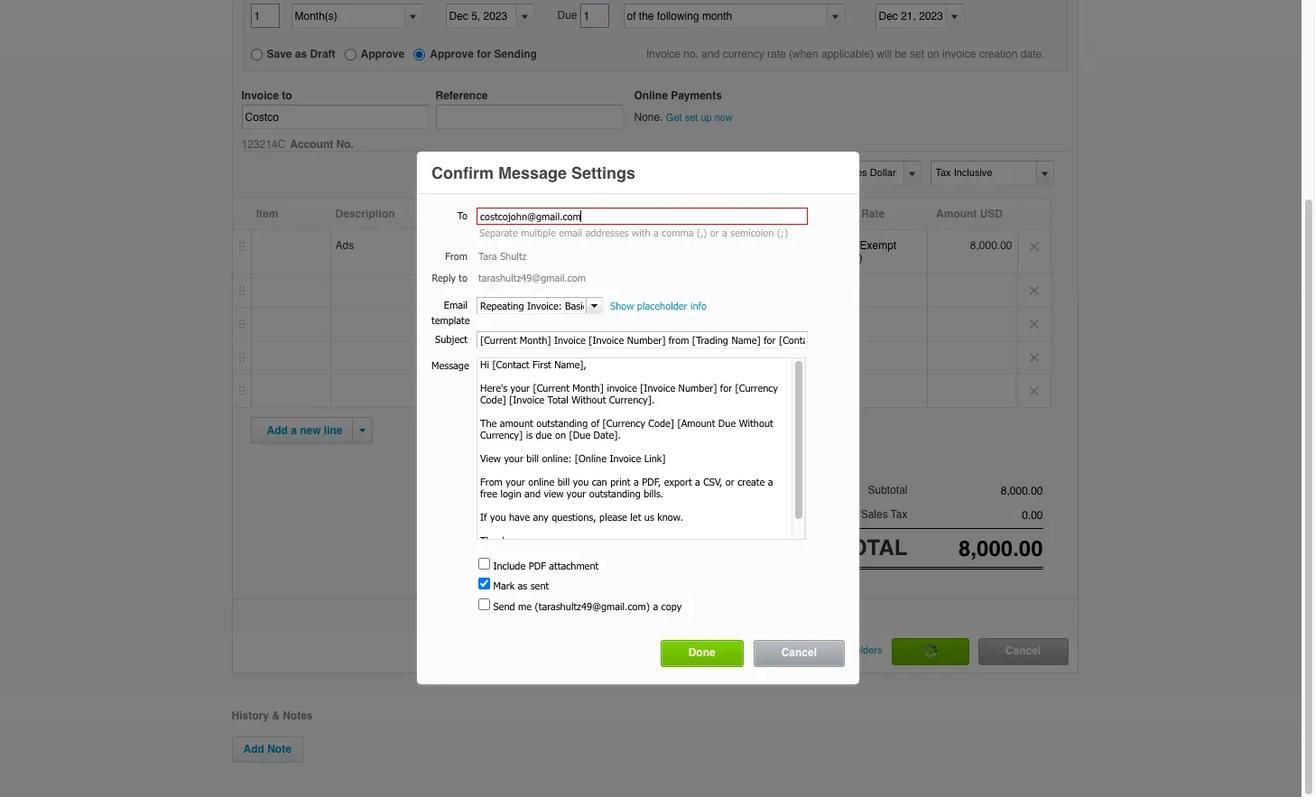 Task type: describe. For each thing, give the bounding box(es) containing it.
description
[[335, 208, 395, 221]]

add for add note
[[243, 743, 264, 756]]

approve for approve for sending
[[430, 48, 474, 60]]

a left copy
[[653, 600, 658, 612]]

ads
[[335, 240, 354, 252]]

or
[[710, 227, 719, 238]]

1 horizontal spatial set
[[910, 48, 924, 60]]

2.00
[[545, 240, 566, 252]]

addresses
[[585, 227, 629, 238]]

add note
[[243, 743, 291, 756]]

up
[[701, 112, 712, 124]]

2 delete line item image from the top
[[1018, 275, 1050, 307]]

Approve radio
[[344, 49, 356, 60]]

invoice
[[943, 48, 976, 60]]

applicable)
[[821, 48, 874, 60]]

0 horizontal spatial cancel
[[781, 646, 817, 659]]

loading... image
[[923, 644, 937, 658]]

advertising
[[739, 240, 792, 252]]

qty
[[540, 208, 558, 221]]

rate
[[861, 208, 885, 221]]

disc
[[651, 208, 674, 221]]

reply
[[432, 271, 456, 283]]

online payments
[[634, 89, 722, 102]]

save
[[267, 48, 292, 60]]

6000 - advertising
[[705, 240, 792, 252]]

shultz
[[500, 250, 527, 261]]

pdf
[[529, 559, 546, 571]]

rate
[[767, 48, 786, 60]]

Due Date text field
[[580, 4, 609, 28]]

tax exempt (0%)
[[840, 240, 897, 265]]

will
[[877, 48, 892, 60]]

confirm message settings
[[432, 163, 636, 182]]

mark as sent
[[490, 580, 549, 592]]

mark
[[493, 580, 515, 592]]

no.
[[336, 138, 354, 151]]

email
[[559, 227, 582, 238]]

payments
[[671, 89, 722, 102]]

email
[[444, 298, 468, 310]]

account for account
[[706, 208, 749, 221]]

more add line options... image
[[359, 429, 366, 433]]

line
[[324, 425, 343, 437]]

due
[[557, 9, 577, 22]]

add a new line
[[267, 425, 343, 437]]

tax for tax exempt (0%)
[[840, 240, 857, 252]]

subtotal
[[868, 484, 908, 497]]

Save as Draft radio
[[251, 49, 262, 60]]

reference
[[436, 89, 488, 102]]

amount usd
[[936, 208, 1003, 221]]

multiple
[[521, 227, 556, 238]]

3 delete line item image from the top
[[1018, 308, 1050, 341]]

reply to
[[432, 271, 468, 283]]

(tarashultz49@gmail.com)
[[535, 600, 650, 612]]

4 delete line item image from the top
[[1018, 342, 1050, 374]]

include pdf attachment
[[490, 559, 599, 571]]

invoice to
[[241, 89, 292, 102]]

as for sent
[[518, 580, 527, 592]]

new
[[300, 425, 321, 437]]

show placeholder info link
[[610, 299, 707, 311]]

Invoice                                                                Date text field
[[446, 5, 517, 27]]

for
[[477, 48, 491, 60]]

cancel link
[[979, 639, 1067, 665]]

&
[[272, 710, 280, 722]]

to for reply to
[[459, 271, 468, 283]]

now
[[715, 112, 733, 124]]

history
[[232, 710, 269, 722]]

with
[[632, 227, 650, 238]]

usd
[[980, 208, 1003, 221]]

history & notes
[[232, 710, 313, 722]]

none.
[[634, 111, 663, 124]]

save as draft
[[267, 48, 335, 60]]

show placeholder info
[[610, 299, 707, 311]]

be
[[895, 48, 907, 60]]

on
[[927, 48, 940, 60]]

show
[[610, 299, 634, 311]]

1 horizontal spatial cancel
[[1005, 645, 1041, 657]]

placeholder
[[637, 299, 687, 311]]

Reference text field
[[436, 105, 622, 129]]

account for account no.
[[290, 138, 333, 151]]

a right or
[[722, 227, 727, 238]]

sales
[[861, 508, 888, 520]]

email template
[[432, 298, 470, 326]]

tara
[[478, 250, 497, 261]]

preview placeholders link
[[788, 638, 882, 663]]

online
[[634, 89, 668, 102]]

0 vertical spatial message
[[498, 163, 567, 182]]

no.
[[684, 48, 699, 60]]



Task type: vqa. For each thing, say whether or not it's contained in the screenshot.
dialog
no



Task type: locate. For each thing, give the bounding box(es) containing it.
tax
[[841, 208, 858, 221], [840, 240, 857, 252], [891, 508, 908, 520]]

1 horizontal spatial account
[[706, 208, 749, 221]]

approve right approve radio
[[361, 48, 405, 60]]

get
[[666, 112, 682, 124]]

0 vertical spatial to
[[282, 89, 292, 102]]

draft
[[310, 48, 335, 60]]

notes
[[283, 710, 313, 722]]

date.
[[1021, 48, 1045, 60]]

separate
[[479, 227, 518, 238]]

to right the reply
[[459, 271, 468, 283]]

Hi [Contact First Name],  Here's your [Current Month] invoice [Invoice Number] for [Currency Code] [Invoice Total Without Currency].  The amount outstanding of [Currency Code] [Amount Due Without Currency] is due on [Due Date].  View your bill online: [Online Invoice Link]  From your online bill you can print a PDF, export a CSV, or create a free login and view your outstanding bills.  If you have any questions, please let us know.  Thanks, [Trading Name] text field
[[477, 357, 806, 540]]

as for draft
[[295, 48, 307, 60]]

disc %
[[651, 208, 687, 221]]

0 vertical spatial add
[[267, 425, 288, 437]]

1 horizontal spatial to
[[459, 271, 468, 283]]

8,000.00
[[970, 240, 1012, 252]]

invoice
[[646, 48, 681, 60], [241, 89, 279, 102]]

None text field
[[251, 4, 279, 28], [241, 105, 428, 129], [477, 208, 808, 225], [478, 298, 586, 313], [908, 509, 1043, 521], [251, 4, 279, 28], [241, 105, 428, 129], [477, 208, 808, 225], [478, 298, 586, 313], [908, 509, 1043, 521]]

add note link
[[232, 737, 303, 763]]

message down subject at the left top of page
[[432, 359, 469, 371]]

note
[[267, 743, 291, 756]]

a left the new
[[291, 425, 297, 437]]

account left no.
[[290, 138, 333, 151]]

as left sent
[[518, 580, 527, 592]]

to for invoice to
[[282, 89, 292, 102]]

add left note
[[243, 743, 264, 756]]

tax right sales
[[891, 508, 908, 520]]

settings
[[571, 163, 636, 182]]

tax rate
[[841, 208, 885, 221]]

1 vertical spatial set
[[685, 112, 698, 124]]

1 horizontal spatial message
[[498, 163, 567, 182]]

info
[[691, 299, 707, 311]]

delete line item image
[[1018, 375, 1050, 407]]

2 vertical spatial tax
[[891, 508, 908, 520]]

0 vertical spatial tax
[[841, 208, 858, 221]]

None checkbox
[[478, 578, 490, 590]]

approve for sending
[[430, 48, 537, 60]]

0 horizontal spatial set
[[685, 112, 698, 124]]

add for add a new line
[[267, 425, 288, 437]]

approve for approve
[[361, 48, 405, 60]]

invoice down save as draft radio
[[241, 89, 279, 102]]

0 horizontal spatial invoice
[[241, 89, 279, 102]]

message up the qty
[[498, 163, 567, 182]]

add a new line link
[[256, 418, 353, 444]]

1 vertical spatial add
[[243, 743, 264, 756]]

to
[[282, 89, 292, 102], [459, 271, 468, 283]]

tax left exempt
[[840, 240, 857, 252]]

add left the new
[[267, 425, 288, 437]]

set left up
[[685, 112, 698, 124]]

as left the draft
[[295, 48, 307, 60]]

(;)
[[777, 227, 788, 238]]

0 horizontal spatial message
[[432, 359, 469, 371]]

tara shultz
[[478, 250, 527, 261]]

tax left the rate
[[841, 208, 858, 221]]

tax for tax rate
[[841, 208, 858, 221]]

account no.
[[290, 138, 357, 151]]

1 vertical spatial invoice
[[241, 89, 279, 102]]

sent
[[531, 580, 549, 592]]

set inside none. get set up now
[[685, 112, 698, 124]]

get set up now link
[[666, 112, 733, 124]]

done button
[[688, 646, 734, 659]]

from
[[445, 250, 468, 261]]

send
[[493, 600, 515, 612]]

%
[[677, 208, 687, 221]]

(0%)
[[840, 252, 863, 265]]

1 approve from the left
[[361, 48, 405, 60]]

a inside add a new line link
[[291, 425, 297, 437]]

delete line item image
[[1018, 231, 1050, 263], [1018, 275, 1050, 307], [1018, 308, 1050, 341], [1018, 342, 1050, 374]]

invoice no.                                                            and currency rate (when applicable)                                                          will be set on invoice creation date.
[[646, 48, 1045, 60]]

semicolon
[[731, 227, 774, 238]]

creation
[[979, 48, 1018, 60]]

0 horizontal spatial add
[[243, 743, 264, 756]]

0 vertical spatial invoice
[[646, 48, 681, 60]]

account up or
[[706, 208, 749, 221]]

0 horizontal spatial approve
[[361, 48, 405, 60]]

total
[[837, 535, 908, 560]]

tax inside the tax exempt (0%)
[[840, 240, 857, 252]]

currency
[[723, 48, 764, 60]]

tarashultz49@gmail.com
[[478, 271, 586, 283]]

item
[[256, 208, 278, 221]]

None text field
[[292, 5, 405, 27], [624, 5, 827, 27], [876, 5, 947, 27], [780, 162, 901, 184], [931, 162, 1052, 184], [477, 331, 808, 348], [908, 485, 1043, 498], [908, 536, 1043, 561], [292, 5, 405, 27], [624, 5, 827, 27], [876, 5, 947, 27], [780, 162, 901, 184], [931, 162, 1052, 184], [477, 331, 808, 348], [908, 485, 1043, 498], [908, 536, 1043, 561]]

sales tax
[[861, 508, 908, 520]]

1 horizontal spatial approve
[[430, 48, 474, 60]]

send me (tarashultz49@gmail.com) a copy
[[490, 600, 682, 612]]

1 delete line item image from the top
[[1018, 231, 1050, 263]]

0 vertical spatial set
[[910, 48, 924, 60]]

confirm
[[432, 163, 494, 182]]

unit
[[579, 208, 600, 221]]

price
[[603, 208, 629, 221]]

1 vertical spatial tax
[[840, 240, 857, 252]]

1 vertical spatial message
[[432, 359, 469, 371]]

amount
[[936, 208, 977, 221]]

0 horizontal spatial to
[[282, 89, 292, 102]]

subject
[[435, 333, 468, 345]]

approve left for in the left of the page
[[430, 48, 474, 60]]

preview placeholders
[[788, 645, 882, 656]]

cancel button
[[781, 646, 835, 659]]

1 vertical spatial account
[[706, 208, 749, 221]]

1 vertical spatial to
[[459, 271, 468, 283]]

1 vertical spatial as
[[518, 580, 527, 592]]

exempt
[[860, 240, 897, 252]]

(,)
[[697, 227, 707, 238]]

1 horizontal spatial as
[[518, 580, 527, 592]]

to
[[457, 209, 468, 221]]

6000
[[705, 240, 730, 252]]

done
[[688, 646, 716, 659]]

add
[[267, 425, 288, 437], [243, 743, 264, 756]]

Approve for Sending radio
[[414, 49, 425, 60]]

invoice for invoice no.                                                            and currency rate (when applicable)                                                          will be set on invoice creation date.
[[646, 48, 681, 60]]

-
[[733, 240, 736, 252]]

unit price
[[579, 208, 629, 221]]

placeholders
[[826, 645, 882, 656]]

1 horizontal spatial invoice
[[646, 48, 681, 60]]

(when
[[789, 48, 818, 60]]

invoice for invoice to
[[241, 89, 279, 102]]

sending
[[494, 48, 537, 60]]

4,000.00
[[596, 240, 638, 252]]

1 horizontal spatial add
[[267, 425, 288, 437]]

comma
[[662, 227, 694, 238]]

none. get set up now
[[634, 111, 733, 124]]

0 horizontal spatial as
[[295, 48, 307, 60]]

0 vertical spatial as
[[295, 48, 307, 60]]

invoice left no. on the top of page
[[646, 48, 681, 60]]

me
[[518, 600, 532, 612]]

2 approve from the left
[[430, 48, 474, 60]]

0 vertical spatial account
[[290, 138, 333, 151]]

None checkbox
[[478, 558, 490, 569], [478, 598, 490, 610], [478, 558, 490, 569], [478, 598, 490, 610]]

account
[[290, 138, 333, 151], [706, 208, 749, 221]]

to down save
[[282, 89, 292, 102]]

set left on
[[910, 48, 924, 60]]

preview
[[788, 645, 823, 656]]

and
[[702, 48, 720, 60]]

0 horizontal spatial account
[[290, 138, 333, 151]]

as
[[295, 48, 307, 60], [518, 580, 527, 592]]

a right with
[[654, 227, 659, 238]]

copy
[[661, 600, 682, 612]]

separate multiple email addresses with a comma (,) or a semicolon (;)
[[479, 227, 788, 238]]



